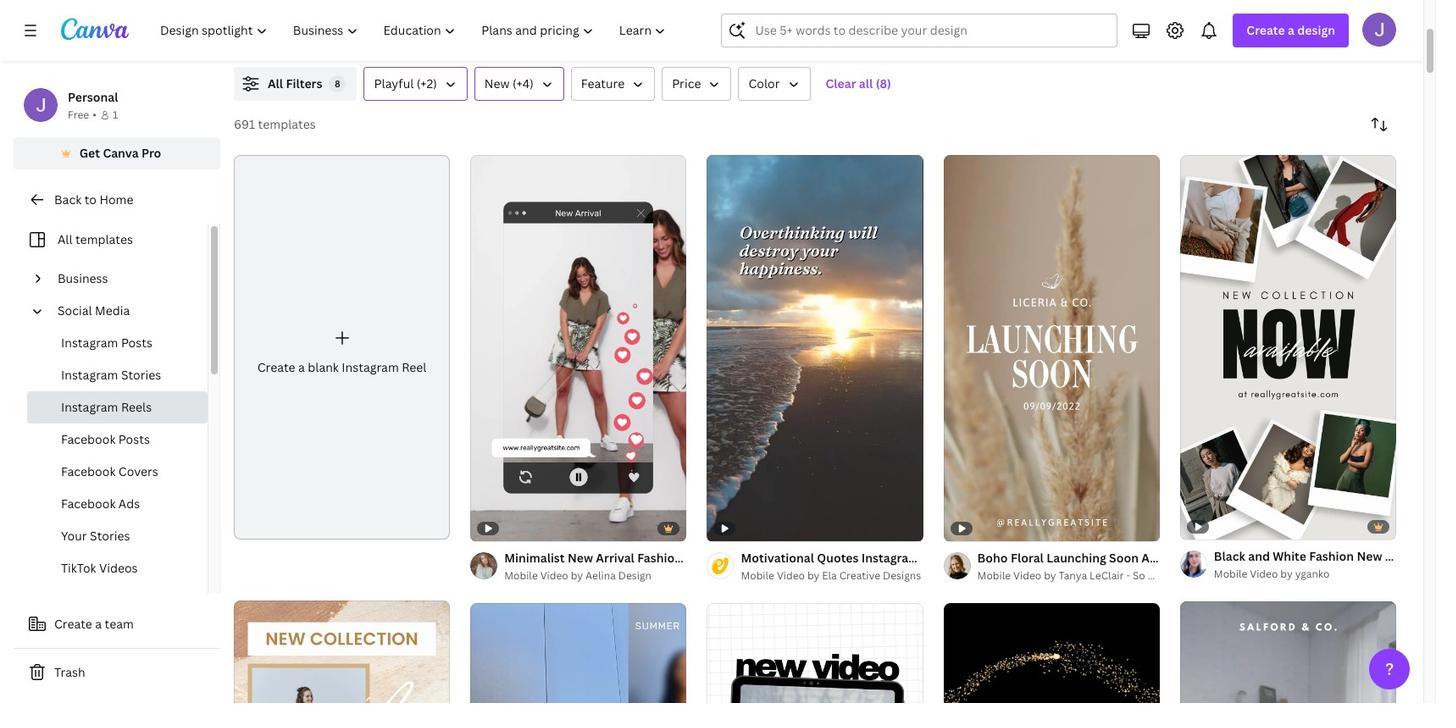Task type: locate. For each thing, give the bounding box(es) containing it.
yganko
[[1296, 567, 1330, 581]]

stories up reels
[[121, 367, 161, 383]]

1 vertical spatial create
[[257, 359, 296, 375]]

0 vertical spatial posts
[[121, 335, 153, 351]]

blank
[[308, 359, 339, 375]]

playful (+2) button
[[364, 67, 468, 101]]

motivational
[[741, 550, 815, 566]]

create a blank instagram reel
[[257, 359, 427, 375]]

by left ela
[[808, 569, 820, 583]]

mobile inside minimalist new arrival fashion shop promo instagram reel mobile video by aelina design
[[505, 569, 538, 583]]

3 facebook from the top
[[61, 496, 116, 512]]

0 vertical spatial all
[[268, 75, 283, 92]]

2 vertical spatial create
[[54, 616, 92, 632]]

all templates link
[[24, 224, 198, 256]]

2 vertical spatial facebook
[[61, 496, 116, 512]]

instagram reels
[[61, 399, 152, 415]]

new
[[485, 75, 510, 92], [1358, 548, 1383, 564], [568, 550, 593, 566]]

fashion for new
[[1310, 548, 1355, 564]]

create left the blank
[[257, 359, 296, 375]]

posts for facebook posts
[[119, 431, 150, 448]]

mobile video by yganko link
[[1215, 566, 1397, 583]]

back to home link
[[14, 183, 220, 217]]

by down 'white'
[[1281, 567, 1293, 581]]

0 horizontal spatial fashion
[[638, 550, 682, 566]]

templates for 691 templates
[[258, 116, 316, 132]]

color
[[749, 75, 780, 92]]

trash link
[[14, 656, 220, 690]]

instagram up designs in the right bottom of the page
[[862, 550, 920, 566]]

get
[[79, 145, 100, 161]]

white and green modern photo collage new collection instagram reel image
[[471, 603, 687, 704]]

instagram up instagram reels
[[61, 367, 118, 383]]

1 vertical spatial a
[[298, 359, 305, 375]]

1
[[113, 108, 118, 122]]

0 vertical spatial a
[[1289, 22, 1295, 38]]

white
[[1274, 548, 1307, 564]]

2 facebook from the top
[[61, 464, 116, 480]]

create for create a blank instagram reel
[[257, 359, 296, 375]]

stories down facebook ads link
[[90, 528, 130, 544]]

0 vertical spatial create
[[1247, 22, 1286, 38]]

by
[[1281, 567, 1293, 581], [571, 569, 583, 583], [808, 569, 820, 583], [1045, 569, 1057, 583]]

a left design
[[1289, 22, 1295, 38]]

create a design
[[1247, 22, 1336, 38]]

free
[[68, 108, 89, 122]]

video down floral
[[1014, 569, 1042, 583]]

by inside boho floral launching soon announcement mobile video mobile video by tanya leclair - so swell studio
[[1045, 569, 1057, 583]]

instagram inside 'element'
[[342, 359, 399, 375]]

2 vertical spatial a
[[95, 616, 102, 632]]

instagram posts link
[[27, 327, 208, 359]]

None search field
[[722, 14, 1118, 47]]

social media
[[58, 303, 130, 319]]

price
[[672, 75, 701, 92]]

business
[[58, 270, 108, 287]]

video
[[951, 550, 984, 566], [1277, 550, 1310, 566], [1251, 567, 1279, 581], [541, 569, 569, 583], [777, 569, 805, 583], [1014, 569, 1042, 583]]

your stories link
[[27, 521, 208, 553]]

new up mobile video by aelina design link at the bottom left of page
[[568, 550, 593, 566]]

soon
[[1110, 550, 1139, 566]]

color button
[[739, 67, 811, 101]]

691 templates
[[234, 116, 316, 132]]

1 vertical spatial templates
[[75, 231, 133, 248]]

0 horizontal spatial templates
[[75, 231, 133, 248]]

1 horizontal spatial fashion
[[1310, 548, 1355, 564]]

0 vertical spatial facebook
[[61, 431, 116, 448]]

new left collectio
[[1358, 548, 1383, 564]]

by left tanya
[[1045, 569, 1057, 583]]

black and white fashion new collectio mobile video by yganko
[[1215, 548, 1437, 581]]

instagram inside motivational quotes instagram reel video mobile video by ela creative designs
[[862, 550, 920, 566]]

a inside dropdown button
[[1289, 22, 1295, 38]]

0 vertical spatial templates
[[258, 116, 316, 132]]

personal
[[68, 89, 118, 105]]

1 horizontal spatial create
[[257, 359, 296, 375]]

all for all templates
[[58, 231, 72, 248]]

a inside button
[[95, 616, 102, 632]]

jacob simon image
[[1363, 13, 1397, 47]]

all
[[859, 75, 873, 92]]

1 horizontal spatial all
[[268, 75, 283, 92]]

1 vertical spatial posts
[[119, 431, 150, 448]]

create inside 'element'
[[257, 359, 296, 375]]

2 horizontal spatial create
[[1247, 22, 1286, 38]]

8 filter options selected element
[[329, 75, 346, 92]]

design
[[1298, 22, 1336, 38]]

posts down social media link
[[121, 335, 153, 351]]

(8)
[[876, 75, 892, 92]]

a inside 'element'
[[298, 359, 305, 375]]

facebook up facebook ads
[[61, 464, 116, 480]]

reel inside motivational quotes instagram reel video mobile video by ela creative designs
[[923, 550, 948, 566]]

facebook posts
[[61, 431, 150, 448]]

stories
[[121, 367, 161, 383], [90, 528, 130, 544]]

1 vertical spatial all
[[58, 231, 72, 248]]

new (+4)
[[485, 75, 534, 92]]

clear all (8)
[[826, 75, 892, 92]]

black and white fashion new collectio link
[[1215, 547, 1437, 566]]

1 horizontal spatial reel
[[820, 550, 845, 566]]

0 horizontal spatial all
[[58, 231, 72, 248]]

mobile
[[1234, 550, 1274, 566], [1215, 567, 1248, 581], [505, 569, 538, 583], [741, 569, 775, 583], [978, 569, 1012, 583]]

video down and at the bottom of the page
[[1251, 567, 1279, 581]]

1 horizontal spatial a
[[298, 359, 305, 375]]

by inside minimalist new arrival fashion shop promo instagram reel mobile video by aelina design
[[571, 569, 583, 583]]

by inside motivational quotes instagram reel video mobile video by ela creative designs
[[808, 569, 820, 583]]

0 horizontal spatial new
[[485, 75, 510, 92]]

collectio
[[1386, 548, 1437, 564]]

create a team button
[[14, 608, 220, 642]]

a for blank
[[298, 359, 305, 375]]

tiktok
[[61, 560, 96, 576]]

0 horizontal spatial reel
[[402, 359, 427, 375]]

facebook up 'your stories'
[[61, 496, 116, 512]]

pro
[[142, 145, 161, 161]]

stories for instagram stories
[[121, 367, 161, 383]]

templates inside the all templates link
[[75, 231, 133, 248]]

facebook
[[61, 431, 116, 448], [61, 464, 116, 480], [61, 496, 116, 512]]

fashion inside black and white fashion new collectio mobile video by yganko
[[1310, 548, 1355, 564]]

create left design
[[1247, 22, 1286, 38]]

a left the blank
[[298, 359, 305, 375]]

1 horizontal spatial new
[[568, 550, 593, 566]]

1 horizontal spatial templates
[[258, 116, 316, 132]]

videos
[[99, 560, 138, 576]]

new left "(+4)"
[[485, 75, 510, 92]]

fashion for shop
[[638, 550, 682, 566]]

and
[[1249, 548, 1271, 564]]

reel inside 'element'
[[402, 359, 427, 375]]

1 vertical spatial facebook
[[61, 464, 116, 480]]

2 horizontal spatial reel
[[923, 550, 948, 566]]

arrival
[[596, 550, 635, 566]]

by left aelina
[[571, 569, 583, 583]]

all down back
[[58, 231, 72, 248]]

reel inside minimalist new arrival fashion shop promo instagram reel mobile video by aelina design
[[820, 550, 845, 566]]

8
[[335, 77, 341, 90]]

posts down reels
[[119, 431, 150, 448]]

create a blank instagram reel link
[[234, 155, 450, 540]]

0 horizontal spatial a
[[95, 616, 102, 632]]

create inside button
[[54, 616, 92, 632]]

facebook ads link
[[27, 488, 208, 521]]

video down minimalist
[[541, 569, 569, 583]]

create a team
[[54, 616, 134, 632]]

instagram posts
[[61, 335, 153, 351]]

0 horizontal spatial create
[[54, 616, 92, 632]]

fashion up yganko in the right bottom of the page
[[1310, 548, 1355, 564]]

instagram right the blank
[[342, 359, 399, 375]]

instagram up mobile video by ela creative designs link
[[759, 550, 817, 566]]

2 horizontal spatial new
[[1358, 548, 1383, 564]]

minimalist new arrival fashion shop promo instagram reel mobile video by aelina design
[[505, 550, 845, 583]]

0 vertical spatial stories
[[121, 367, 161, 383]]

video down motivational
[[777, 569, 805, 583]]

Sort by button
[[1363, 108, 1397, 142]]

all left filters
[[268, 75, 283, 92]]

fashion up design
[[638, 550, 682, 566]]

create left team
[[54, 616, 92, 632]]

instagram down social media
[[61, 335, 118, 351]]

create
[[1247, 22, 1286, 38], [257, 359, 296, 375], [54, 616, 92, 632]]

stories for your stories
[[90, 528, 130, 544]]

a left team
[[95, 616, 102, 632]]

new inside button
[[485, 75, 510, 92]]

facebook for facebook covers
[[61, 464, 116, 480]]

instagram inside minimalist new arrival fashion shop promo instagram reel mobile video by aelina design
[[759, 550, 817, 566]]

fashion inside minimalist new arrival fashion shop promo instagram reel mobile video by aelina design
[[638, 550, 682, 566]]

fashion
[[1310, 548, 1355, 564], [638, 550, 682, 566]]

1 vertical spatial stories
[[90, 528, 130, 544]]

2 horizontal spatial a
[[1289, 22, 1295, 38]]

templates down all filters at the left of page
[[258, 116, 316, 132]]

create inside dropdown button
[[1247, 22, 1286, 38]]

1 facebook from the top
[[61, 431, 116, 448]]

media
[[95, 303, 130, 319]]

facebook down instagram reels
[[61, 431, 116, 448]]

new inside minimalist new arrival fashion shop promo instagram reel mobile video by aelina design
[[568, 550, 593, 566]]

templates down back to home
[[75, 231, 133, 248]]



Task type: describe. For each thing, give the bounding box(es) containing it.
all for all filters
[[268, 75, 283, 92]]

get canva pro button
[[14, 137, 220, 170]]

free •
[[68, 108, 97, 122]]

all templates
[[58, 231, 133, 248]]

home
[[100, 192, 134, 208]]

a for team
[[95, 616, 102, 632]]

all filters
[[268, 75, 323, 92]]

create for create a team
[[54, 616, 92, 632]]

your stories
[[61, 528, 130, 544]]

-
[[1127, 569, 1131, 583]]

canva
[[103, 145, 139, 161]]

facebook for facebook posts
[[61, 431, 116, 448]]

minimalist
[[505, 550, 565, 566]]

filters
[[286, 75, 323, 92]]

•
[[93, 108, 97, 122]]

ads
[[119, 496, 140, 512]]

mobile inside motivational quotes instagram reel video mobile video by ela creative designs
[[741, 569, 775, 583]]

launching
[[1047, 550, 1107, 566]]

top level navigation element
[[149, 14, 681, 47]]

promo
[[718, 550, 756, 566]]

templates for all templates
[[75, 231, 133, 248]]

create for create a design
[[1247, 22, 1286, 38]]

so
[[1133, 569, 1146, 583]]

video inside minimalist new arrival fashion shop promo instagram reel mobile video by aelina design
[[541, 569, 569, 583]]

tiktok videos
[[61, 560, 138, 576]]

trash
[[54, 665, 85, 681]]

feature button
[[571, 67, 655, 101]]

clear all (8) button
[[818, 67, 900, 101]]

mobile video by ela creative designs link
[[741, 568, 924, 585]]

social media link
[[51, 295, 198, 327]]

(+4)
[[513, 75, 534, 92]]

ela
[[823, 569, 837, 583]]

reels
[[121, 399, 152, 415]]

team
[[105, 616, 134, 632]]

design
[[619, 569, 652, 583]]

boho floral launching soon announcement mobile video link
[[978, 549, 1310, 568]]

mobile video by aelina design link
[[505, 568, 687, 585]]

facebook covers
[[61, 464, 158, 480]]

announcement
[[1142, 550, 1231, 566]]

boho
[[978, 550, 1008, 566]]

video left floral
[[951, 550, 984, 566]]

playful
[[374, 75, 414, 92]]

swell
[[1148, 569, 1174, 583]]

facebook posts link
[[27, 424, 208, 456]]

your
[[61, 528, 87, 544]]

tiktok videos link
[[27, 553, 208, 585]]

create a blank instagram reel element
[[234, 155, 450, 540]]

social
[[58, 303, 92, 319]]

new inside black and white fashion new collectio mobile video by yganko
[[1358, 548, 1383, 564]]

new (+4) button
[[475, 67, 564, 101]]

posts for instagram posts
[[121, 335, 153, 351]]

shop
[[685, 550, 715, 566]]

playful (+2)
[[374, 75, 437, 92]]

facebook ads
[[61, 496, 140, 512]]

aelina
[[586, 569, 616, 583]]

clear
[[826, 75, 857, 92]]

creative
[[840, 569, 881, 583]]

motivational quotes instagram reel video link
[[741, 549, 984, 568]]

691
[[234, 116, 255, 132]]

black
[[1215, 548, 1246, 564]]

tanya
[[1059, 569, 1088, 583]]

studio
[[1177, 569, 1209, 583]]

a for design
[[1289, 22, 1295, 38]]

boho floral launching soon announcement mobile video mobile video by tanya leclair - so swell studio
[[978, 550, 1310, 583]]

create a design button
[[1234, 14, 1350, 47]]

motivational quotes instagram reel video mobile video by ela creative designs
[[741, 550, 984, 583]]

by inside black and white fashion new collectio mobile video by yganko
[[1281, 567, 1293, 581]]

price button
[[662, 67, 732, 101]]

business link
[[51, 263, 198, 295]]

mobile inside black and white fashion new collectio mobile video by yganko
[[1215, 567, 1248, 581]]

to
[[84, 192, 97, 208]]

get canva pro
[[79, 145, 161, 161]]

facebook covers link
[[27, 456, 208, 488]]

quotes
[[817, 550, 859, 566]]

minimalist new arrival fashion shop promo instagram reel link
[[505, 549, 845, 568]]

leclair
[[1090, 569, 1125, 583]]

back
[[54, 192, 82, 208]]

facebook for facebook ads
[[61, 496, 116, 512]]

instagram stories
[[61, 367, 161, 383]]

designs
[[883, 569, 922, 583]]

video up yganko in the right bottom of the page
[[1277, 550, 1310, 566]]

instagram up facebook posts
[[61, 399, 118, 415]]

mobile video by tanya leclair - so swell studio link
[[978, 568, 1209, 585]]

video inside black and white fashion new collectio mobile video by yganko
[[1251, 567, 1279, 581]]

Search search field
[[756, 14, 1107, 47]]

(+2)
[[417, 75, 437, 92]]

back to home
[[54, 192, 134, 208]]

covers
[[119, 464, 158, 480]]

floral
[[1011, 550, 1044, 566]]



Task type: vqa. For each thing, say whether or not it's contained in the screenshot.
Mobile
yes



